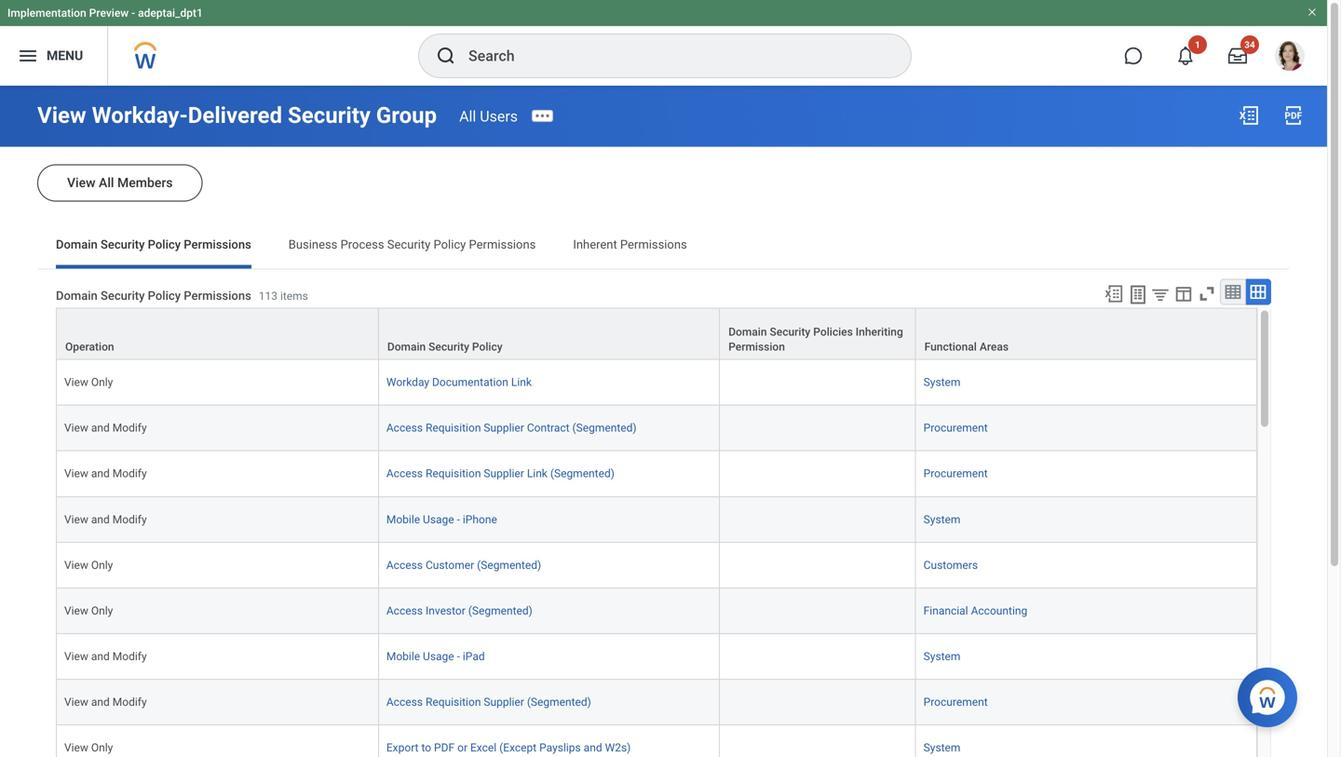 Task type: locate. For each thing, give the bounding box(es) containing it.
access inside "link"
[[387, 422, 423, 435]]

usage
[[423, 513, 454, 526], [423, 651, 454, 664]]

implementation
[[7, 7, 86, 20]]

security
[[288, 102, 371, 129], [101, 238, 145, 252], [387, 238, 431, 252], [101, 289, 145, 303], [770, 326, 811, 339], [429, 341, 470, 354]]

procurement down financial
[[924, 696, 988, 709]]

accounting
[[972, 605, 1028, 618]]

8 row from the top
[[56, 635, 1258, 680]]

2 system link from the top
[[924, 510, 961, 526]]

policy up "domain security policy permissions 113 items"
[[148, 238, 181, 252]]

3 view only from the top
[[64, 605, 113, 618]]

security for domain security policies inheriting permission
[[770, 326, 811, 339]]

3 system link from the top
[[924, 647, 961, 664]]

access requisition supplier link (segmented)
[[387, 468, 615, 481]]

access up mobile usage - iphone link on the left of the page
[[387, 468, 423, 481]]

1 procurement from the top
[[924, 422, 988, 435]]

inherent permissions
[[573, 238, 687, 252]]

requisition inside "link"
[[426, 422, 481, 435]]

link inside workday documentation link "link"
[[511, 376, 532, 389]]

all users
[[460, 107, 518, 125]]

access customer (segmented)
[[387, 559, 542, 572]]

policy up documentation
[[472, 341, 503, 354]]

5 view and modify element from the top
[[64, 693, 147, 709]]

view for access requisition supplier contract (segmented)
[[64, 422, 88, 435]]

all left members
[[99, 175, 114, 191]]

system link
[[924, 372, 961, 389], [924, 510, 961, 526], [924, 647, 961, 664], [924, 738, 961, 755]]

0 vertical spatial procurement
[[924, 422, 988, 435]]

access
[[387, 422, 423, 435], [387, 468, 423, 481], [387, 559, 423, 572], [387, 605, 423, 618], [387, 696, 423, 709]]

2 vertical spatial -
[[457, 651, 460, 664]]

view and modify for access requisition supplier (segmented)
[[64, 696, 147, 709]]

link down contract
[[527, 468, 548, 481]]

usage for ipad
[[423, 651, 454, 664]]

4 row from the top
[[56, 452, 1258, 497]]

view only for access investor (segmented)
[[64, 605, 113, 618]]

fullscreen image
[[1197, 284, 1218, 304]]

security down the domain security policy permissions
[[101, 289, 145, 303]]

(segmented) up payslips
[[527, 696, 592, 709]]

only
[[91, 376, 113, 389], [91, 559, 113, 572], [91, 605, 113, 618], [91, 742, 113, 755]]

2 vertical spatial procurement
[[924, 696, 988, 709]]

only for access investor (segmented)
[[91, 605, 113, 618]]

0 horizontal spatial all
[[99, 175, 114, 191]]

0 vertical spatial supplier
[[484, 422, 525, 435]]

view and modify
[[64, 422, 147, 435], [64, 468, 147, 481], [64, 513, 147, 526], [64, 651, 147, 664], [64, 696, 147, 709]]

view only element for export to pdf or excel (except payslips and w2s)
[[64, 738, 113, 755]]

security up permission
[[770, 326, 811, 339]]

workday documentation link
[[387, 376, 532, 389]]

supplier up access requisition supplier link (segmented) link
[[484, 422, 525, 435]]

0 vertical spatial requisition
[[426, 422, 481, 435]]

all left users
[[460, 107, 476, 125]]

cell for access requisition supplier link (segmented)
[[721, 452, 917, 497]]

cell for access investor (segmented)
[[721, 589, 917, 635]]

34 button
[[1218, 35, 1260, 76]]

1 access from the top
[[387, 422, 423, 435]]

domain security policy permissions
[[56, 238, 251, 252]]

1 only from the top
[[91, 376, 113, 389]]

row
[[56, 308, 1258, 360], [56, 360, 1258, 406], [56, 406, 1258, 452], [56, 452, 1258, 497], [56, 497, 1258, 543], [56, 543, 1258, 589], [56, 589, 1258, 635], [56, 635, 1258, 680], [56, 680, 1258, 726], [56, 726, 1258, 758]]

(segmented) down contract
[[551, 468, 615, 481]]

requisition up mobile usage - iphone link on the left of the page
[[426, 468, 481, 481]]

documentation
[[432, 376, 509, 389]]

- for ipad
[[457, 651, 460, 664]]

menu button
[[0, 26, 107, 86]]

procurement link for access requisition supplier contract (segmented)
[[924, 418, 988, 435]]

policies
[[814, 326, 853, 339]]

workday
[[387, 376, 430, 389]]

1 vertical spatial procurement
[[924, 468, 988, 481]]

(segmented) down iphone
[[477, 559, 542, 572]]

- for adeptai_dpt1
[[132, 7, 135, 20]]

system for workday documentation link
[[924, 376, 961, 389]]

- right preview
[[132, 7, 135, 20]]

1 system link from the top
[[924, 372, 961, 389]]

link up access requisition supplier contract (segmented) "link"
[[511, 376, 532, 389]]

cell
[[721, 360, 917, 406], [721, 406, 917, 452], [721, 452, 917, 497], [721, 497, 917, 543], [721, 543, 917, 589], [721, 589, 917, 635], [721, 635, 917, 680], [721, 680, 917, 726], [721, 726, 917, 758]]

procurement
[[924, 422, 988, 435], [924, 468, 988, 481], [924, 696, 988, 709]]

functional
[[925, 341, 977, 354]]

supplier down access requisition supplier contract (segmented)
[[484, 468, 525, 481]]

requisition for access requisition supplier contract (segmented)
[[426, 422, 481, 435]]

business process security policy permissions
[[289, 238, 536, 252]]

view only element
[[64, 372, 113, 389], [64, 555, 113, 572], [64, 601, 113, 618], [64, 738, 113, 755]]

view and modify element
[[64, 418, 147, 435], [64, 464, 147, 481], [64, 510, 147, 526], [64, 647, 147, 664], [64, 693, 147, 709]]

domain up permission
[[729, 326, 767, 339]]

domain up workday
[[388, 341, 426, 354]]

view for workday documentation link
[[64, 376, 88, 389]]

requisition
[[426, 422, 481, 435], [426, 468, 481, 481], [426, 696, 481, 709]]

export to excel image
[[1104, 284, 1125, 304]]

view and modify for mobile usage - iphone
[[64, 513, 147, 526]]

5 modify from the top
[[113, 696, 147, 709]]

policy inside popup button
[[472, 341, 503, 354]]

-
[[132, 7, 135, 20], [457, 513, 460, 526], [457, 651, 460, 664]]

3 modify from the top
[[113, 513, 147, 526]]

1 vertical spatial requisition
[[426, 468, 481, 481]]

0 vertical spatial link
[[511, 376, 532, 389]]

6 cell from the top
[[721, 589, 917, 635]]

view for access customer (segmented)
[[64, 559, 88, 572]]

workday documentation link link
[[387, 372, 532, 389]]

1 mobile from the top
[[387, 513, 420, 526]]

1 view and modify from the top
[[64, 422, 147, 435]]

3 requisition from the top
[[426, 696, 481, 709]]

access left customer
[[387, 559, 423, 572]]

financial
[[924, 605, 969, 618]]

2 access from the top
[[387, 468, 423, 481]]

procurement link down the functional
[[924, 418, 988, 435]]

3 only from the top
[[91, 605, 113, 618]]

mobile usage - ipad link
[[387, 647, 485, 664]]

(segmented) inside access investor (segmented) link
[[469, 605, 533, 618]]

0 vertical spatial mobile
[[387, 513, 420, 526]]

- left iphone
[[457, 513, 460, 526]]

1 vertical spatial supplier
[[484, 468, 525, 481]]

cell for access customer (segmented)
[[721, 543, 917, 589]]

2 modify from the top
[[113, 468, 147, 481]]

mobile for mobile usage - ipad
[[387, 651, 420, 664]]

supplier
[[484, 422, 525, 435], [484, 468, 525, 481], [484, 696, 525, 709]]

2 view and modify element from the top
[[64, 464, 147, 481]]

4 only from the top
[[91, 742, 113, 755]]

2 procurement link from the top
[[924, 464, 988, 481]]

permissions right 'inherent'
[[621, 238, 687, 252]]

2 view only from the top
[[64, 559, 113, 572]]

(segmented) inside access requisition supplier contract (segmented) "link"
[[573, 422, 637, 435]]

1 horizontal spatial all
[[460, 107, 476, 125]]

9 row from the top
[[56, 680, 1258, 726]]

domain security policies inheriting permission button
[[721, 309, 916, 359]]

and for access requisition supplier contract (segmented)
[[91, 422, 110, 435]]

process
[[341, 238, 384, 252]]

4 modify from the top
[[113, 651, 147, 664]]

4 access from the top
[[387, 605, 423, 618]]

permissions left 'inherent'
[[469, 238, 536, 252]]

operation button
[[57, 309, 378, 359]]

link inside access requisition supplier link (segmented) link
[[527, 468, 548, 481]]

view only
[[64, 376, 113, 389], [64, 559, 113, 572], [64, 605, 113, 618], [64, 742, 113, 755]]

2 vertical spatial supplier
[[484, 696, 525, 709]]

domain
[[56, 238, 98, 252], [56, 289, 98, 303], [729, 326, 767, 339], [388, 341, 426, 354]]

domain inside domain security policies inheriting permission
[[729, 326, 767, 339]]

view and modify for access requisition supplier link (segmented)
[[64, 468, 147, 481]]

2 mobile from the top
[[387, 651, 420, 664]]

domain security policy button
[[379, 309, 720, 359]]

financial accounting link
[[924, 601, 1028, 618]]

2 vertical spatial procurement link
[[924, 693, 988, 709]]

5 row from the top
[[56, 497, 1258, 543]]

modify
[[113, 422, 147, 435], [113, 468, 147, 481], [113, 513, 147, 526], [113, 651, 147, 664], [113, 696, 147, 709]]

7 cell from the top
[[721, 635, 917, 680]]

group
[[376, 102, 437, 129]]

0 vertical spatial -
[[132, 7, 135, 20]]

security inside domain security policies inheriting permission
[[770, 326, 811, 339]]

procurement for access requisition supplier contract (segmented)
[[924, 422, 988, 435]]

view
[[37, 102, 86, 129], [67, 175, 96, 191], [64, 376, 88, 389], [64, 422, 88, 435], [64, 468, 88, 481], [64, 513, 88, 526], [64, 559, 88, 572], [64, 605, 88, 618], [64, 651, 88, 664], [64, 696, 88, 709], [64, 742, 88, 755]]

and for mobile usage - iphone
[[91, 513, 110, 526]]

domain down view all members button
[[56, 238, 98, 252]]

operation
[[65, 341, 114, 354]]

4 view only from the top
[[64, 742, 113, 755]]

usage for iphone
[[423, 513, 454, 526]]

4 cell from the top
[[721, 497, 917, 543]]

security for domain security policy
[[429, 341, 470, 354]]

1 procurement link from the top
[[924, 418, 988, 435]]

(segmented) right contract
[[573, 422, 637, 435]]

view only element for access customer (segmented)
[[64, 555, 113, 572]]

policy right process
[[434, 238, 466, 252]]

9 cell from the top
[[721, 726, 917, 758]]

access investor (segmented) link
[[387, 601, 533, 618]]

mobile inside mobile usage - iphone link
[[387, 513, 420, 526]]

items
[[280, 290, 308, 303]]

requisition up pdf
[[426, 696, 481, 709]]

security down view all members button
[[101, 238, 145, 252]]

ipad
[[463, 651, 485, 664]]

2 view and modify from the top
[[64, 468, 147, 481]]

3 supplier from the top
[[484, 696, 525, 709]]

export to pdf or excel (except payslips and w2s) link
[[387, 738, 631, 755]]

security up workday documentation link "link"
[[429, 341, 470, 354]]

procurement for access requisition supplier (segmented)
[[924, 696, 988, 709]]

1 usage from the top
[[423, 513, 454, 526]]

1 vertical spatial all
[[99, 175, 114, 191]]

1 cell from the top
[[721, 360, 917, 406]]

view and modify element for mobile usage - iphone
[[64, 510, 147, 526]]

toolbar
[[1096, 279, 1272, 308]]

1 view and modify element from the top
[[64, 418, 147, 435]]

notifications large image
[[1177, 47, 1196, 65]]

0 vertical spatial usage
[[423, 513, 454, 526]]

usage left iphone
[[423, 513, 454, 526]]

5 cell from the top
[[721, 543, 917, 589]]

export to pdf or excel (except payslips and w2s)
[[387, 742, 631, 755]]

view all members
[[67, 175, 173, 191]]

domain for domain security policy permissions
[[56, 238, 98, 252]]

2 requisition from the top
[[426, 468, 481, 481]]

and for access requisition supplier link (segmented)
[[91, 468, 110, 481]]

4 system from the top
[[924, 742, 961, 755]]

tab list
[[37, 224, 1291, 269]]

click to view/edit grid preferences image
[[1174, 284, 1195, 304]]

supplier inside "link"
[[484, 422, 525, 435]]

(except
[[500, 742, 537, 755]]

2 cell from the top
[[721, 406, 917, 452]]

supplier up export to pdf or excel (except payslips and w2s) link
[[484, 696, 525, 709]]

requisition down workday documentation link on the left
[[426, 422, 481, 435]]

mobile left ipad
[[387, 651, 420, 664]]

(segmented) up ipad
[[469, 605, 533, 618]]

1 row from the top
[[56, 308, 1258, 360]]

mobile up access customer (segmented) link
[[387, 513, 420, 526]]

system for export to pdf or excel (except payslips and w2s)
[[924, 742, 961, 755]]

1 view only element from the top
[[64, 372, 113, 389]]

3 view and modify element from the top
[[64, 510, 147, 526]]

view only for export to pdf or excel (except payslips and w2s)
[[64, 742, 113, 755]]

3 procurement from the top
[[924, 696, 988, 709]]

policy down the domain security policy permissions
[[148, 289, 181, 303]]

1 requisition from the top
[[426, 422, 481, 435]]

1 vertical spatial mobile
[[387, 651, 420, 664]]

procurement link down financial
[[924, 693, 988, 709]]

0 vertical spatial procurement link
[[924, 418, 988, 435]]

2 vertical spatial requisition
[[426, 696, 481, 709]]

1 vertical spatial usage
[[423, 651, 454, 664]]

- left ipad
[[457, 651, 460, 664]]

2 procurement from the top
[[924, 468, 988, 481]]

4 view only element from the top
[[64, 738, 113, 755]]

3 access from the top
[[387, 559, 423, 572]]

view only element for workday documentation link
[[64, 372, 113, 389]]

export to worksheets image
[[1128, 284, 1150, 306]]

2 view only element from the top
[[64, 555, 113, 572]]

3 view only element from the top
[[64, 601, 113, 618]]

iphone
[[463, 513, 497, 526]]

preview
[[89, 7, 129, 20]]

1 vertical spatial -
[[457, 513, 460, 526]]

5 access from the top
[[387, 696, 423, 709]]

4 system link from the top
[[924, 738, 961, 755]]

tab list containing domain security policy permissions
[[37, 224, 1291, 269]]

link
[[511, 376, 532, 389], [527, 468, 548, 481]]

only for workday documentation link
[[91, 376, 113, 389]]

access customer (segmented) link
[[387, 555, 542, 572]]

domain up operation
[[56, 289, 98, 303]]

toolbar inside view workday-delivered security group main content
[[1096, 279, 1272, 308]]

access for access investor (segmented)
[[387, 605, 423, 618]]

3 view and modify from the top
[[64, 513, 147, 526]]

1
[[1196, 39, 1201, 50]]

domain for domain security policy permissions 113 items
[[56, 289, 98, 303]]

3 procurement link from the top
[[924, 693, 988, 709]]

all inside button
[[99, 175, 114, 191]]

1 modify from the top
[[113, 422, 147, 435]]

modify for mobile usage - iphone
[[113, 513, 147, 526]]

inbox large image
[[1229, 47, 1248, 65]]

1 vertical spatial link
[[527, 468, 548, 481]]

2 supplier from the top
[[484, 468, 525, 481]]

system link for mobile usage - iphone
[[924, 510, 961, 526]]

mobile usage - iphone link
[[387, 510, 497, 526]]

customers
[[924, 559, 979, 572]]

procurement link up the customers link
[[924, 464, 988, 481]]

permissions
[[184, 238, 251, 252], [469, 238, 536, 252], [621, 238, 687, 252], [184, 289, 251, 303]]

adeptai_dpt1
[[138, 7, 203, 20]]

10 row from the top
[[56, 726, 1258, 758]]

access up export
[[387, 696, 423, 709]]

and for access requisition supplier (segmented)
[[91, 696, 110, 709]]

supplier for contract
[[484, 422, 525, 435]]

search image
[[435, 45, 458, 67]]

justify image
[[17, 45, 39, 67]]

2 system from the top
[[924, 513, 961, 526]]

- inside "menu" banner
[[132, 7, 135, 20]]

menu
[[47, 48, 83, 63]]

(segmented)
[[573, 422, 637, 435], [551, 468, 615, 481], [477, 559, 542, 572], [469, 605, 533, 618], [527, 696, 592, 709]]

2 usage from the top
[[423, 651, 454, 664]]

security left group
[[288, 102, 371, 129]]

5 view and modify from the top
[[64, 696, 147, 709]]

procurement down the functional
[[924, 422, 988, 435]]

procurement link
[[924, 418, 988, 435], [924, 464, 988, 481], [924, 693, 988, 709]]

all
[[460, 107, 476, 125], [99, 175, 114, 191]]

business
[[289, 238, 338, 252]]

tab list inside view workday-delivered security group main content
[[37, 224, 1291, 269]]

1 button
[[1166, 35, 1208, 76]]

access left the investor
[[387, 605, 423, 618]]

1 supplier from the top
[[484, 422, 525, 435]]

3 cell from the top
[[721, 452, 917, 497]]

contract
[[527, 422, 570, 435]]

policy for domain security policy permissions 113 items
[[148, 289, 181, 303]]

customer
[[426, 559, 474, 572]]

access for access requisition supplier (segmented)
[[387, 696, 423, 709]]

1 system from the top
[[924, 376, 961, 389]]

2 only from the top
[[91, 559, 113, 572]]

8 cell from the top
[[721, 680, 917, 726]]

(segmented) inside access customer (segmented) link
[[477, 559, 542, 572]]

supplier for (segmented)
[[484, 696, 525, 709]]

and
[[91, 422, 110, 435], [91, 468, 110, 481], [91, 513, 110, 526], [91, 651, 110, 664], [91, 696, 110, 709], [584, 742, 603, 755]]

procurement up the customers link
[[924, 468, 988, 481]]

system
[[924, 376, 961, 389], [924, 513, 961, 526], [924, 651, 961, 664], [924, 742, 961, 755]]

table image
[[1224, 283, 1243, 301]]

system link for workday documentation link
[[924, 372, 961, 389]]

1 view only from the top
[[64, 376, 113, 389]]

access down workday
[[387, 422, 423, 435]]

1 vertical spatial procurement link
[[924, 464, 988, 481]]

mobile
[[387, 513, 420, 526], [387, 651, 420, 664]]

usage left ipad
[[423, 651, 454, 664]]



Task type: vqa. For each thing, say whether or not it's contained in the screenshot.


Task type: describe. For each thing, give the bounding box(es) containing it.
policy for domain security policy
[[472, 341, 503, 354]]

6 row from the top
[[56, 543, 1258, 589]]

access investor (segmented)
[[387, 605, 533, 618]]

cell for workday documentation link
[[721, 360, 917, 406]]

3 system from the top
[[924, 651, 961, 664]]

functional areas
[[925, 341, 1009, 354]]

or
[[458, 742, 468, 755]]

expand table image
[[1250, 283, 1268, 301]]

view inside view all members button
[[67, 175, 96, 191]]

implementation preview -   adeptai_dpt1
[[7, 7, 203, 20]]

investor
[[426, 605, 466, 618]]

- for iphone
[[457, 513, 460, 526]]

access requisition supplier (segmented) link
[[387, 693, 592, 709]]

row containing domain security policies inheriting permission
[[56, 308, 1258, 360]]

access for access requisition supplier contract (segmented)
[[387, 422, 423, 435]]

access requisition supplier contract (segmented)
[[387, 422, 637, 435]]

4 view and modify from the top
[[64, 651, 147, 664]]

requisition for access requisition supplier link (segmented)
[[426, 468, 481, 481]]

view for access investor (segmented)
[[64, 605, 88, 618]]

view printable version (pdf) image
[[1283, 104, 1306, 127]]

users
[[480, 107, 518, 125]]

domain security policy
[[388, 341, 503, 354]]

cell for mobile usage - iphone
[[721, 497, 917, 543]]

3 row from the top
[[56, 406, 1258, 452]]

view and modify element for access requisition supplier link (segmented)
[[64, 464, 147, 481]]

cell for access requisition supplier contract (segmented)
[[721, 406, 917, 452]]

view only element for access investor (segmented)
[[64, 601, 113, 618]]

procurement for access requisition supplier link (segmented)
[[924, 468, 988, 481]]

excel
[[471, 742, 497, 755]]

functional areas button
[[917, 309, 1257, 359]]

cell for access requisition supplier (segmented)
[[721, 680, 917, 726]]

select to filter grid data image
[[1151, 285, 1171, 304]]

view and modify for access requisition supplier contract (segmented)
[[64, 422, 147, 435]]

view for mobile usage - iphone
[[64, 513, 88, 526]]

procurement link for access requisition supplier (segmented)
[[924, 693, 988, 709]]

permission
[[729, 341, 786, 354]]

supplier for link
[[484, 468, 525, 481]]

requisition for access requisition supplier (segmented)
[[426, 696, 481, 709]]

view only for access customer (segmented)
[[64, 559, 113, 572]]

access requisition supplier contract (segmented) link
[[387, 418, 637, 435]]

all users link
[[460, 107, 518, 125]]

view workday-delivered security group
[[37, 102, 437, 129]]

modify for access requisition supplier (segmented)
[[113, 696, 147, 709]]

4 view and modify element from the top
[[64, 647, 147, 664]]

delivered
[[188, 102, 282, 129]]

mobile usage - ipad
[[387, 651, 485, 664]]

domain for domain security policies inheriting permission
[[729, 326, 767, 339]]

system link for export to pdf or excel (except payslips and w2s)
[[924, 738, 961, 755]]

7 row from the top
[[56, 589, 1258, 635]]

mobile for mobile usage - iphone
[[387, 513, 420, 526]]

payslips
[[540, 742, 581, 755]]

security for domain security policy permissions
[[101, 238, 145, 252]]

2 row from the top
[[56, 360, 1258, 406]]

mobile usage - iphone
[[387, 513, 497, 526]]

domain security policy permissions 113 items
[[56, 289, 308, 303]]

domain security policies inheriting permission
[[729, 326, 904, 354]]

permissions up "domain security policy permissions 113 items"
[[184, 238, 251, 252]]

view all members button
[[37, 164, 203, 202]]

w2s)
[[605, 742, 631, 755]]

areas
[[980, 341, 1009, 354]]

view workday-delivered security group main content
[[0, 86, 1328, 758]]

policy for domain security policy permissions
[[148, 238, 181, 252]]

modify for access requisition supplier contract (segmented)
[[113, 422, 147, 435]]

security for domain security policy permissions 113 items
[[101, 289, 145, 303]]

workday-
[[92, 102, 188, 129]]

to
[[422, 742, 432, 755]]

domain for domain security policy
[[388, 341, 426, 354]]

pdf
[[434, 742, 455, 755]]

view and modify element for access requisition supplier (segmented)
[[64, 693, 147, 709]]

access for access requisition supplier link (segmented)
[[387, 468, 423, 481]]

Search Workday  search field
[[469, 35, 873, 76]]

only for access customer (segmented)
[[91, 559, 113, 572]]

0 vertical spatial all
[[460, 107, 476, 125]]

inherent
[[573, 238, 618, 252]]

(segmented) inside access requisition supplier link (segmented) link
[[551, 468, 615, 481]]

modify for access requisition supplier link (segmented)
[[113, 468, 147, 481]]

view for access requisition supplier (segmented)
[[64, 696, 88, 709]]

procurement link for access requisition supplier link (segmented)
[[924, 464, 988, 481]]

profile logan mcneil image
[[1276, 41, 1306, 75]]

view for access requisition supplier link (segmented)
[[64, 468, 88, 481]]

access requisition supplier link (segmented) link
[[387, 464, 615, 481]]

only for export to pdf or excel (except payslips and w2s)
[[91, 742, 113, 755]]

access requisition supplier (segmented)
[[387, 696, 592, 709]]

view and modify element for access requisition supplier contract (segmented)
[[64, 418, 147, 435]]

customers link
[[924, 555, 979, 572]]

members
[[117, 175, 173, 191]]

view only for workday documentation link
[[64, 376, 113, 389]]

(segmented) inside access requisition supplier (segmented) link
[[527, 696, 592, 709]]

34
[[1245, 39, 1256, 50]]

financial accounting
[[924, 605, 1028, 618]]

cell for export to pdf or excel (except payslips and w2s)
[[721, 726, 917, 758]]

export to excel image
[[1238, 104, 1261, 127]]

permissions up operation 'popup button'
[[184, 289, 251, 303]]

access for access customer (segmented)
[[387, 559, 423, 572]]

close environment banner image
[[1307, 7, 1319, 18]]

inheriting
[[856, 326, 904, 339]]

and inside export to pdf or excel (except payslips and w2s) link
[[584, 742, 603, 755]]

system for mobile usage - iphone
[[924, 513, 961, 526]]

security right process
[[387, 238, 431, 252]]

view for export to pdf or excel (except payslips and w2s)
[[64, 742, 88, 755]]

menu banner
[[0, 0, 1328, 86]]

113
[[259, 290, 278, 303]]

export
[[387, 742, 419, 755]]



